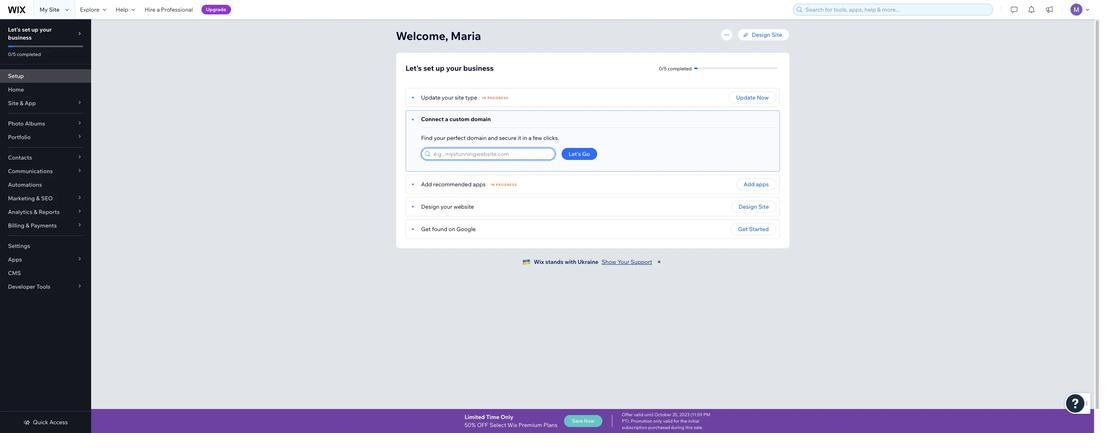 Task type: locate. For each thing, give the bounding box(es) containing it.
hire a professional link
[[140, 0, 198, 19]]

apps up design site button
[[756, 181, 769, 188]]

1 vertical spatial business
[[463, 64, 494, 73]]

1 vertical spatial 0/5 completed
[[659, 65, 692, 71]]

completed inside sidebar element
[[17, 51, 41, 57]]

1 vertical spatial in
[[491, 183, 495, 187]]

domain left and
[[467, 134, 487, 142]]

wix
[[534, 258, 544, 265], [508, 421, 517, 429]]

0 vertical spatial now
[[757, 94, 769, 101]]

in down e.g., mystunningwebsite.com 'field'
[[491, 183, 495, 187]]

1 vertical spatial design site
[[739, 203, 769, 210]]

few
[[533, 134, 542, 142]]

automations link
[[0, 178, 91, 192]]

1 horizontal spatial completed
[[668, 65, 692, 71]]

1 vertical spatial in progress
[[491, 183, 517, 187]]

subscription
[[622, 425, 647, 430]]

0 vertical spatial wix
[[534, 258, 544, 265]]

0 vertical spatial progress
[[488, 96, 509, 100]]

0 horizontal spatial wix
[[508, 421, 517, 429]]

and
[[488, 134, 498, 142]]

0 horizontal spatial let's
[[8, 26, 21, 33]]

0 vertical spatial up
[[31, 26, 38, 33]]

perfect
[[447, 134, 466, 142]]

0 vertical spatial domain
[[471, 116, 491, 123]]

domain for perfect
[[467, 134, 487, 142]]

valid down october
[[663, 418, 673, 424]]

in progress right type
[[482, 96, 509, 100]]

progress for add recommended apps
[[496, 183, 517, 187]]

let's set up your business up "update your site type"
[[406, 64, 494, 73]]

let's go button
[[562, 148, 597, 160]]

0 vertical spatial valid
[[634, 412, 643, 417]]

2 get from the left
[[738, 225, 748, 233]]

0 horizontal spatial let's set up your business
[[8, 26, 52, 41]]

25,
[[673, 412, 679, 417]]

domain for custom
[[471, 116, 491, 123]]

0 horizontal spatial set
[[22, 26, 30, 33]]

plans
[[544, 421, 558, 429]]

up
[[31, 26, 38, 33], [436, 64, 445, 73]]

domain up find your perfect domain and secure it in a few clicks.
[[471, 116, 491, 123]]

1 get from the left
[[421, 225, 431, 233]]

1 vertical spatial completed
[[668, 65, 692, 71]]

get inside get started button
[[738, 225, 748, 233]]

& inside dropdown button
[[34, 208, 37, 216]]

apps right recommended
[[473, 181, 486, 188]]

a for custom
[[445, 116, 448, 123]]

0 horizontal spatial add
[[421, 181, 432, 188]]

update inside update now button
[[736, 94, 756, 101]]

offer
[[622, 412, 633, 417]]

welcome, maria
[[396, 29, 481, 43]]

1 horizontal spatial business
[[463, 64, 494, 73]]

help
[[116, 6, 128, 13]]

0 vertical spatial let's
[[8, 26, 21, 33]]

get left found
[[421, 225, 431, 233]]

2 apps from the left
[[756, 181, 769, 188]]

2 add from the left
[[744, 181, 755, 188]]

apps
[[473, 181, 486, 188], [756, 181, 769, 188]]

found
[[432, 225, 447, 233]]

2 update from the left
[[736, 94, 756, 101]]

in progress
[[482, 96, 509, 100], [491, 183, 517, 187]]

home link
[[0, 83, 91, 96]]

add inside add apps button
[[744, 181, 755, 188]]

1 horizontal spatial apps
[[756, 181, 769, 188]]

a right in
[[529, 134, 532, 142]]

upgrade button
[[201, 5, 231, 14]]

business up type
[[463, 64, 494, 73]]

e.g., mystunningwebsite.com field
[[431, 148, 552, 160]]

0 vertical spatial set
[[22, 26, 30, 33]]

in
[[482, 96, 487, 100], [491, 183, 495, 187]]

design your website
[[421, 203, 474, 210]]

valid
[[634, 412, 643, 417], [663, 418, 673, 424]]

get started button
[[731, 223, 776, 235]]

1 horizontal spatial add
[[744, 181, 755, 188]]

photo albums
[[8, 120, 45, 127]]

1 vertical spatial wix
[[508, 421, 517, 429]]

Search for tools, apps, help & more... field
[[803, 4, 990, 15]]

1 horizontal spatial wix
[[534, 258, 544, 265]]

2 vertical spatial let's
[[569, 150, 581, 158]]

& inside popup button
[[36, 195, 40, 202]]

professional
[[161, 6, 193, 13]]

1 vertical spatial progress
[[496, 183, 517, 187]]

cms
[[8, 269, 21, 277]]

setup link
[[0, 69, 91, 83]]

0/5 completed
[[8, 51, 41, 57], [659, 65, 692, 71]]

0 vertical spatial in progress
[[482, 96, 509, 100]]

& left seo
[[36, 195, 40, 202]]

hire
[[145, 6, 155, 13]]

0 horizontal spatial 0/5 completed
[[8, 51, 41, 57]]

0 horizontal spatial a
[[157, 6, 160, 13]]

business
[[8, 34, 32, 41], [463, 64, 494, 73]]

1 horizontal spatial 0/5
[[659, 65, 667, 71]]

time
[[486, 413, 500, 421]]

0/5 completed inside sidebar element
[[8, 51, 41, 57]]

0 vertical spatial let's set up your business
[[8, 26, 52, 41]]

let's set up your business
[[8, 26, 52, 41], [406, 64, 494, 73]]

1 vertical spatial a
[[445, 116, 448, 123]]

business up setup
[[8, 34, 32, 41]]

clicks.
[[544, 134, 559, 142]]

1 horizontal spatial a
[[445, 116, 448, 123]]

add
[[421, 181, 432, 188], [744, 181, 755, 188]]

design
[[752, 31, 770, 38], [421, 203, 439, 210], [739, 203, 757, 210]]

1 horizontal spatial in
[[491, 183, 495, 187]]

your down my
[[40, 26, 52, 33]]

billing
[[8, 222, 24, 229]]

0 horizontal spatial apps
[[473, 181, 486, 188]]

& left app
[[20, 100, 23, 107]]

2 vertical spatial a
[[529, 134, 532, 142]]

recommended
[[433, 181, 472, 188]]

1 horizontal spatial now
[[757, 94, 769, 101]]

1 horizontal spatial get
[[738, 225, 748, 233]]

home
[[8, 86, 24, 93]]

add apps
[[744, 181, 769, 188]]

get left started
[[738, 225, 748, 233]]

valid up promotion
[[634, 412, 643, 417]]

a right hire
[[157, 6, 160, 13]]

0 vertical spatial in
[[482, 96, 487, 100]]

2 horizontal spatial let's
[[569, 150, 581, 158]]

0 vertical spatial business
[[8, 34, 32, 41]]

wix left stands
[[534, 258, 544, 265]]

0 vertical spatial 0/5 completed
[[8, 51, 41, 57]]

0 vertical spatial completed
[[17, 51, 41, 57]]

find your perfect domain and secure it in a few clicks.
[[421, 134, 559, 142]]

& inside popup button
[[26, 222, 29, 229]]

0 vertical spatial 0/5
[[8, 51, 16, 57]]

design site
[[752, 31, 782, 38], [739, 203, 769, 210]]

go
[[582, 150, 590, 158]]

stands
[[545, 258, 564, 265]]

1 horizontal spatial update
[[736, 94, 756, 101]]

in right type
[[482, 96, 487, 100]]

1 vertical spatial valid
[[663, 418, 673, 424]]

1 vertical spatial set
[[423, 64, 434, 73]]

your left site
[[442, 94, 454, 101]]

set inside sidebar element
[[22, 26, 30, 33]]

wix inside limited time only 50% off select wix premium plans
[[508, 421, 517, 429]]

update for update now
[[736, 94, 756, 101]]

50%
[[465, 421, 476, 429]]

up inside let's set up your business
[[31, 26, 38, 33]]

your left website
[[441, 203, 452, 210]]

in for add recommended apps
[[491, 183, 495, 187]]

1 update from the left
[[421, 94, 441, 101]]

& right billing
[[26, 222, 29, 229]]

1 horizontal spatial up
[[436, 64, 445, 73]]

1 vertical spatial now
[[584, 418, 594, 424]]

& left the reports
[[34, 208, 37, 216]]

wix down only at the bottom left of page
[[508, 421, 517, 429]]

now
[[757, 94, 769, 101], [584, 418, 594, 424]]

quick access button
[[23, 419, 68, 426]]

0 horizontal spatial business
[[8, 34, 32, 41]]

1 horizontal spatial let's set up your business
[[406, 64, 494, 73]]

a left the custom
[[445, 116, 448, 123]]

in progress down e.g., mystunningwebsite.com 'field'
[[491, 183, 517, 187]]

design site inside button
[[739, 203, 769, 210]]

help button
[[111, 0, 140, 19]]

0 horizontal spatial update
[[421, 94, 441, 101]]

your right find at the top left of page
[[434, 134, 446, 142]]

tools
[[36, 283, 50, 290]]

1 horizontal spatial set
[[423, 64, 434, 73]]

until
[[644, 412, 653, 417]]

get for get found on google
[[421, 225, 431, 233]]

& inside popup button
[[20, 100, 23, 107]]

only
[[654, 418, 662, 424]]

let's set up your business down my
[[8, 26, 52, 41]]

settings
[[8, 242, 30, 249]]

1 vertical spatial let's set up your business
[[406, 64, 494, 73]]

in progress for update your site type
[[482, 96, 509, 100]]

payments
[[31, 222, 57, 229]]

1 horizontal spatial let's
[[406, 64, 422, 73]]

0 horizontal spatial up
[[31, 26, 38, 33]]

get
[[421, 225, 431, 233], [738, 225, 748, 233]]

business inside sidebar element
[[8, 34, 32, 41]]

1 vertical spatial domain
[[467, 134, 487, 142]]

progress down e.g., mystunningwebsite.com 'field'
[[496, 183, 517, 187]]

communications
[[8, 168, 53, 175]]

billing & payments button
[[0, 219, 91, 232]]

on
[[449, 225, 455, 233]]

get found on google
[[421, 225, 476, 233]]

0 horizontal spatial completed
[[17, 51, 41, 57]]

photo
[[8, 120, 24, 127]]

update for update your site type
[[421, 94, 441, 101]]

2 horizontal spatial a
[[529, 134, 532, 142]]

0 vertical spatial a
[[157, 6, 160, 13]]

0 horizontal spatial get
[[421, 225, 431, 233]]

0 horizontal spatial 0/5
[[8, 51, 16, 57]]

domain
[[471, 116, 491, 123], [467, 134, 487, 142]]

add up design site button
[[744, 181, 755, 188]]

now for save now
[[584, 418, 594, 424]]

1 vertical spatial let's
[[406, 64, 422, 73]]

get started
[[738, 225, 769, 233]]

add left recommended
[[421, 181, 432, 188]]

0 horizontal spatial now
[[584, 418, 594, 424]]

progress right type
[[488, 96, 509, 100]]

apps button
[[0, 253, 91, 266]]

marketing
[[8, 195, 35, 202]]

design inside button
[[739, 203, 757, 210]]

2023
[[680, 412, 690, 417]]

initial
[[688, 418, 699, 424]]

&
[[20, 100, 23, 107], [36, 195, 40, 202], [34, 208, 37, 216], [26, 222, 29, 229]]

0 horizontal spatial in
[[482, 96, 487, 100]]

1 add from the left
[[421, 181, 432, 188]]



Task type: vqa. For each thing, say whether or not it's contained in the screenshot.
Hoodie for Youth Pullover Fleece Hoodie From $11.00
no



Task type: describe. For each thing, give the bounding box(es) containing it.
apps
[[8, 256, 22, 263]]

premium
[[519, 421, 542, 429]]

show your support button
[[602, 258, 652, 265]]

sale.
[[694, 425, 703, 430]]

quick access
[[33, 419, 68, 426]]

let's inside let's set up your business
[[8, 26, 21, 33]]

pt).
[[622, 418, 630, 424]]

quick
[[33, 419, 48, 426]]

site inside popup button
[[8, 100, 18, 107]]

find
[[421, 134, 433, 142]]

& for billing
[[26, 222, 29, 229]]

in progress for add recommended apps
[[491, 183, 517, 187]]

marketing & seo button
[[0, 192, 91, 205]]

analytics & reports button
[[0, 205, 91, 219]]

your for find
[[434, 134, 446, 142]]

add for add recommended apps
[[421, 181, 432, 188]]

1 horizontal spatial 0/5 completed
[[659, 65, 692, 71]]

portfolio
[[8, 134, 31, 141]]

welcome,
[[396, 29, 448, 43]]

my
[[40, 6, 48, 13]]

explore
[[80, 6, 99, 13]]

your for design
[[441, 203, 452, 210]]

& for analytics
[[34, 208, 37, 216]]

contacts
[[8, 154, 32, 161]]

save
[[572, 418, 583, 424]]

(11:59
[[691, 412, 703, 417]]

your up "update your site type"
[[446, 64, 462, 73]]

design site button
[[732, 201, 776, 213]]

add for add apps
[[744, 181, 755, 188]]

progress for update your site type
[[488, 96, 509, 100]]

reports
[[39, 208, 60, 216]]

analytics & reports
[[8, 208, 60, 216]]

portfolio button
[[0, 130, 91, 144]]

update your site type
[[421, 94, 477, 101]]

wix stands with ukraine show your support
[[534, 258, 652, 265]]

contacts button
[[0, 151, 91, 164]]

let's go
[[569, 150, 590, 158]]

site inside button
[[759, 203, 769, 210]]

support
[[631, 258, 652, 265]]

update now button
[[729, 92, 776, 104]]

access
[[49, 419, 68, 426]]

billing & payments
[[8, 222, 57, 229]]

add recommended apps
[[421, 181, 486, 188]]

save now button
[[564, 415, 602, 427]]

site & app
[[8, 100, 36, 107]]

in for update your site type
[[482, 96, 487, 100]]

get for get started
[[738, 225, 748, 233]]

1 vertical spatial up
[[436, 64, 445, 73]]

communications button
[[0, 164, 91, 178]]

developer tools button
[[0, 280, 91, 293]]

custom
[[450, 116, 470, 123]]

purchased
[[648, 425, 670, 430]]

only
[[501, 413, 514, 421]]

now for update now
[[757, 94, 769, 101]]

my site
[[40, 6, 60, 13]]

sidebar element
[[0, 19, 91, 433]]

type
[[465, 94, 477, 101]]

developer
[[8, 283, 35, 290]]

1 horizontal spatial valid
[[663, 418, 673, 424]]

your for update
[[442, 94, 454, 101]]

site
[[455, 94, 464, 101]]

0 vertical spatial design site
[[752, 31, 782, 38]]

in
[[523, 134, 527, 142]]

upgrade
[[206, 6, 226, 12]]

seo
[[41, 195, 53, 202]]

photo albums button
[[0, 117, 91, 130]]

your inside let's set up your business
[[40, 26, 52, 33]]

website
[[454, 203, 474, 210]]

off
[[477, 421, 488, 429]]

a for professional
[[157, 6, 160, 13]]

save now
[[572, 418, 594, 424]]

october
[[654, 412, 672, 417]]

pm
[[704, 412, 710, 417]]

add apps button
[[737, 178, 776, 190]]

show
[[602, 258, 616, 265]]

hire a professional
[[145, 6, 193, 13]]

it
[[518, 134, 521, 142]]

connect a custom domain
[[421, 116, 491, 123]]

limited time only 50% off select wix premium plans
[[465, 413, 558, 429]]

maria
[[451, 29, 481, 43]]

analytics
[[8, 208, 32, 216]]

apps inside button
[[756, 181, 769, 188]]

& for marketing
[[36, 195, 40, 202]]

your
[[618, 258, 629, 265]]

settings link
[[0, 239, 91, 253]]

secure
[[499, 134, 517, 142]]

automations
[[8, 181, 42, 188]]

select
[[490, 421, 506, 429]]

for
[[674, 418, 680, 424]]

& for site
[[20, 100, 23, 107]]

let's inside let's go button
[[569, 150, 581, 158]]

with
[[565, 258, 576, 265]]

1 vertical spatial 0/5
[[659, 65, 667, 71]]

0 horizontal spatial valid
[[634, 412, 643, 417]]

setup
[[8, 72, 24, 80]]

connect
[[421, 116, 444, 123]]

limited
[[465, 413, 485, 421]]

0/5 inside sidebar element
[[8, 51, 16, 57]]

offer valid until october 25, 2023 (11:59 pm pt). promotion only valid for the initial subscription purchased during this sale.
[[622, 412, 710, 430]]

started
[[749, 225, 769, 233]]

app
[[25, 100, 36, 107]]

let's set up your business inside sidebar element
[[8, 26, 52, 41]]

during
[[671, 425, 685, 430]]

1 apps from the left
[[473, 181, 486, 188]]



